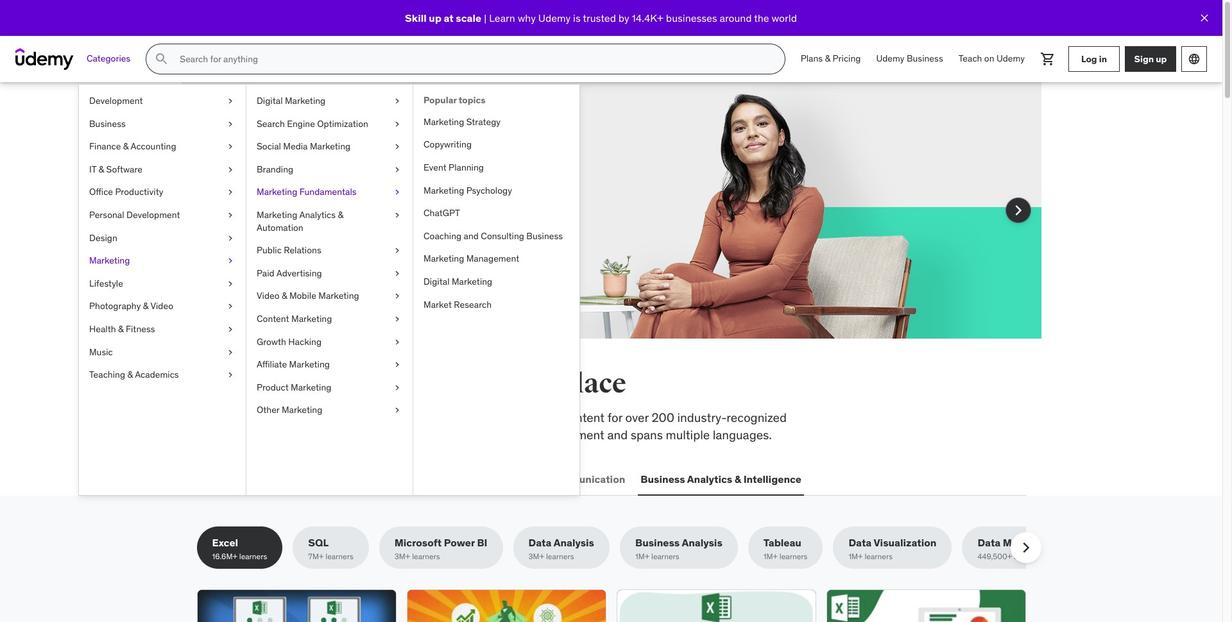 Task type: describe. For each thing, give the bounding box(es) containing it.
web development button
[[197, 464, 292, 495]]

& for pricing
[[825, 53, 831, 64]]

business for business analysis 1m+ learners
[[635, 537, 680, 550]]

teaching
[[89, 369, 125, 381]]

branding
[[257, 164, 293, 175]]

topic filters element
[[197, 527, 1064, 569]]

search engine optimization
[[257, 118, 368, 129]]

xsmall image for office productivity
[[225, 186, 236, 199]]

marketing analytics & automation link
[[246, 204, 413, 240]]

communication button
[[545, 464, 628, 495]]

& for mobile
[[282, 290, 287, 302]]

all the skills you need in one place
[[197, 368, 626, 401]]

software
[[106, 164, 142, 175]]

xsmall image for growth hacking
[[392, 336, 402, 349]]

& for accounting
[[123, 141, 129, 152]]

microsoft power bi 3m+ learners
[[395, 537, 488, 562]]

languages.
[[713, 427, 772, 443]]

marketing management
[[424, 253, 519, 265]]

coaching
[[424, 230, 462, 242]]

learners inside business analysis 1m+ learners
[[652, 552, 679, 562]]

office
[[89, 186, 113, 198]]

and inside the covering critical workplace skills to technical topics, including prep content for over 200 industry-recognized certifications, our catalog supports well-rounded professional development and spans multiple languages.
[[607, 427, 628, 443]]

& for fitness
[[118, 323, 124, 335]]

media
[[283, 141, 308, 152]]

tableau
[[764, 537, 802, 550]]

get
[[459, 170, 479, 185]]

industry-
[[677, 410, 727, 426]]

why
[[518, 11, 536, 24]]

automation
[[257, 222, 303, 233]]

marketing down branding
[[257, 186, 297, 198]]

recognized
[[727, 410, 787, 426]]

0 horizontal spatial udemy
[[538, 11, 571, 24]]

analytics for business
[[687, 473, 732, 486]]

xsmall image for photography & video
[[225, 301, 236, 313]]

teach on udemy link
[[951, 44, 1033, 74]]

growth
[[257, 336, 286, 348]]

hacking
[[288, 336, 322, 348]]

supports
[[338, 427, 386, 443]]

xsmall image for search engine optimization
[[392, 118, 402, 130]]

marketing inside marketing analytics & automation
[[257, 209, 297, 221]]

xsmall image for music
[[225, 346, 236, 359]]

chatgpt link
[[413, 202, 580, 225]]

1 horizontal spatial video
[[257, 290, 280, 302]]

finance & accounting link
[[79, 136, 246, 158]]

skill up at scale | learn why udemy is trusted by 14.4k+ businesses around the world
[[405, 11, 797, 24]]

place
[[559, 368, 626, 401]]

3m+ inside data analysis 3m+ learners
[[529, 552, 544, 562]]

xsmall image for marketing
[[225, 255, 236, 267]]

marketing strategy link
[[413, 111, 580, 134]]

xsmall image for personal development
[[225, 209, 236, 222]]

business link
[[79, 113, 246, 136]]

content
[[563, 410, 605, 426]]

1m+ inside tableau 1m+ learners
[[764, 552, 778, 562]]

office productivity link
[[79, 181, 246, 204]]

social media marketing
[[257, 141, 351, 152]]

future).
[[417, 170, 456, 185]]

lifestyle link
[[79, 273, 246, 295]]

search engine optimization link
[[246, 113, 413, 136]]

fundamentals
[[300, 186, 357, 198]]

& for video
[[143, 301, 148, 312]]

0 horizontal spatial digital marketing
[[257, 95, 326, 107]]

xsmall image for video & mobile marketing
[[392, 290, 402, 303]]

skills
[[243, 170, 272, 185]]

event planning link
[[413, 157, 580, 179]]

plans
[[801, 53, 823, 64]]

branding link
[[246, 158, 413, 181]]

xsmall image for development
[[225, 95, 236, 108]]

1m+ for business analysis
[[635, 552, 650, 562]]

3m+ inside microsoft power bi 3m+ learners
[[395, 552, 410, 562]]

0 vertical spatial development
[[89, 95, 143, 107]]

it & software
[[89, 164, 142, 175]]

choose a language image
[[1188, 53, 1201, 65]]

xsmall image for business
[[225, 118, 236, 130]]

xsmall image for digital marketing
[[392, 95, 402, 108]]

log in link
[[1069, 46, 1120, 72]]

xsmall image for content marketing
[[392, 313, 402, 326]]

web development
[[199, 473, 289, 486]]

udemy image
[[15, 48, 74, 70]]

learning that gets you skills for your present (and your future). get started with us.
[[243, 138, 479, 203]]

carousel element
[[181, 82, 1041, 370]]

content marketing link
[[246, 308, 413, 331]]

with
[[285, 187, 308, 203]]

udemy business
[[876, 53, 943, 64]]

over
[[626, 410, 649, 426]]

multiple
[[666, 427, 710, 443]]

workplace
[[288, 410, 344, 426]]

design link
[[79, 227, 246, 250]]

marketing up lifestyle
[[89, 255, 130, 266]]

xsmall image for other marketing
[[392, 405, 402, 417]]

us.
[[311, 187, 327, 203]]

research
[[454, 299, 492, 310]]

rounded
[[415, 427, 461, 443]]

marketing psychology
[[424, 185, 512, 196]]

development for web
[[224, 473, 289, 486]]

0 vertical spatial the
[[754, 11, 769, 24]]

xsmall image for product marketing
[[392, 382, 402, 394]]

engine
[[287, 118, 315, 129]]

our
[[274, 427, 291, 443]]

leadership
[[398, 473, 452, 486]]

design
[[89, 232, 117, 244]]

skills inside the covering critical workplace skills to technical topics, including prep content for over 200 industry-recognized certifications, our catalog supports well-rounded professional development and spans multiple languages.
[[347, 410, 374, 426]]

affiliate marketing link
[[246, 354, 413, 377]]

& for software
[[99, 164, 104, 175]]

product
[[257, 382, 289, 393]]

planning
[[449, 162, 484, 173]]

event
[[424, 162, 447, 173]]

analytics for marketing
[[299, 209, 336, 221]]

data for data analysis
[[529, 537, 552, 550]]

photography & video
[[89, 301, 173, 312]]

event planning
[[424, 162, 484, 173]]

xsmall image for marketing fundamentals
[[392, 186, 402, 199]]

for inside learning that gets you skills for your present (and your future). get started with us.
[[275, 170, 290, 185]]

you for gets
[[434, 138, 472, 165]]

content marketing
[[257, 313, 332, 325]]

business for business analytics & intelligence
[[641, 473, 685, 486]]

marketing down the product marketing
[[282, 405, 322, 416]]

up for sign
[[1156, 53, 1167, 65]]

for inside the covering critical workplace skills to technical topics, including prep content for over 200 industry-recognized certifications, our catalog supports well-rounded professional development and spans multiple languages.
[[608, 410, 623, 426]]

by
[[619, 11, 629, 24]]

analysis for business analysis
[[682, 537, 723, 550]]

plans & pricing
[[801, 53, 861, 64]]

0 vertical spatial skills
[[285, 368, 355, 401]]

personal
[[89, 209, 124, 221]]

fitness
[[126, 323, 155, 335]]

xsmall image for marketing analytics & automation
[[392, 209, 402, 222]]

photography & video link
[[79, 295, 246, 318]]

at
[[444, 11, 454, 24]]

coaching and consulting business link
[[413, 225, 580, 248]]

digital marketing inside marketing fundamentals element
[[424, 276, 492, 288]]

plans & pricing link
[[793, 44, 869, 74]]

marketing down video & mobile marketing
[[291, 313, 332, 325]]

accounting
[[131, 141, 176, 152]]

marketing management link
[[413, 248, 580, 271]]

teach on udemy
[[959, 53, 1025, 64]]

businesses
[[666, 11, 717, 24]]

teaching & academics
[[89, 369, 179, 381]]

learners inside data analysis 3m+ learners
[[546, 552, 574, 562]]

affiliate
[[257, 359, 287, 370]]

(and
[[364, 170, 387, 185]]

office productivity
[[89, 186, 163, 198]]



Task type: vqa. For each thing, say whether or not it's contained in the screenshot.
product marketing link
yes



Task type: locate. For each thing, give the bounding box(es) containing it.
mobile
[[289, 290, 316, 302]]

excel
[[212, 537, 238, 550]]

1 3m+ from the left
[[395, 552, 410, 562]]

copywriting
[[424, 139, 472, 150]]

your right (and
[[390, 170, 414, 185]]

1 vertical spatial you
[[360, 368, 406, 401]]

1 vertical spatial development
[[126, 209, 180, 221]]

learners inside sql 7m+ learners
[[326, 552, 354, 562]]

1 vertical spatial digital
[[424, 276, 450, 288]]

up for skill
[[429, 11, 442, 24]]

music link
[[79, 341, 246, 364]]

marketing fundamentals link
[[246, 181, 413, 204]]

business inside marketing fundamentals element
[[527, 230, 563, 242]]

xsmall image up technical
[[392, 382, 402, 394]]

1m+ inside business analysis 1m+ learners
[[635, 552, 650, 562]]

udemy inside udemy business link
[[876, 53, 905, 64]]

1 vertical spatial for
[[608, 410, 623, 426]]

personal development link
[[79, 204, 246, 227]]

0 vertical spatial you
[[434, 138, 472, 165]]

for left over
[[608, 410, 623, 426]]

is
[[573, 11, 581, 24]]

present
[[319, 170, 361, 185]]

xsmall image up gets
[[392, 118, 402, 130]]

personal development
[[89, 209, 180, 221]]

trusted
[[583, 11, 616, 24]]

leadership button
[[395, 464, 455, 495]]

xsmall image for health & fitness
[[225, 323, 236, 336]]

udemy left is
[[538, 11, 571, 24]]

your
[[293, 170, 316, 185], [390, 170, 414, 185]]

& for academics
[[127, 369, 133, 381]]

0 horizontal spatial up
[[429, 11, 442, 24]]

video down paid
[[257, 290, 280, 302]]

and up marketing management
[[464, 230, 479, 242]]

xsmall image
[[392, 95, 402, 108], [392, 118, 402, 130], [392, 141, 402, 153], [225, 164, 236, 176], [392, 164, 402, 176], [225, 186, 236, 199], [225, 278, 236, 290], [392, 290, 402, 303], [225, 323, 236, 336], [392, 336, 402, 349], [225, 369, 236, 382], [392, 382, 402, 394], [392, 405, 402, 417]]

xsmall image inside product marketing link
[[392, 382, 402, 394]]

2 learners from the left
[[326, 552, 354, 562]]

xsmall image inside social media marketing link
[[392, 141, 402, 153]]

marketing down affiliate marketing link at the bottom left
[[291, 382, 331, 393]]

1 horizontal spatial udemy
[[876, 53, 905, 64]]

your up marketing fundamentals
[[293, 170, 316, 185]]

2 1m+ from the left
[[764, 552, 778, 562]]

xsmall image for paid advertising
[[392, 267, 402, 280]]

intelligence
[[744, 473, 802, 486]]

analytics
[[299, 209, 336, 221], [687, 473, 732, 486]]

learners inside excel 16.6m+ learners
[[239, 552, 267, 562]]

0 vertical spatial in
[[1099, 53, 1107, 65]]

marketing psychology link
[[413, 179, 580, 202]]

business
[[907, 53, 943, 64], [89, 118, 126, 129], [527, 230, 563, 242], [641, 473, 685, 486], [635, 537, 680, 550]]

data up 449,500+
[[978, 537, 1001, 550]]

and down over
[[607, 427, 628, 443]]

xsmall image inside photography & video "link"
[[225, 301, 236, 313]]

1 vertical spatial digital marketing
[[424, 276, 492, 288]]

spans
[[631, 427, 663, 443]]

critical
[[248, 410, 285, 426]]

for
[[275, 170, 290, 185], [608, 410, 623, 426]]

catalog
[[294, 427, 335, 443]]

1m+ for data visualization
[[849, 552, 863, 562]]

3 learners from the left
[[412, 552, 440, 562]]

0 vertical spatial digital
[[257, 95, 283, 107]]

relations
[[284, 245, 321, 256]]

xsmall image for branding
[[392, 164, 402, 176]]

0 horizontal spatial 3m+
[[395, 552, 410, 562]]

academics
[[135, 369, 179, 381]]

up
[[429, 11, 442, 24], [1156, 53, 1167, 65]]

you up to
[[360, 368, 406, 401]]

data for data modeling
[[978, 537, 1001, 550]]

copywriting link
[[413, 134, 580, 157]]

1 horizontal spatial analytics
[[687, 473, 732, 486]]

in inside log in link
[[1099, 53, 1107, 65]]

development inside button
[[224, 473, 289, 486]]

& inside "link"
[[143, 301, 148, 312]]

teaching & academics link
[[79, 364, 246, 387]]

7 learners from the left
[[865, 552, 893, 562]]

1 horizontal spatial data
[[849, 537, 872, 550]]

1 learners from the left
[[239, 552, 267, 562]]

bi
[[477, 537, 488, 550]]

2 horizontal spatial udemy
[[997, 53, 1025, 64]]

1 horizontal spatial 3m+
[[529, 552, 544, 562]]

strategy
[[466, 116, 501, 128]]

business for business
[[89, 118, 126, 129]]

xsmall image inside lifestyle link
[[225, 278, 236, 290]]

0 vertical spatial up
[[429, 11, 442, 24]]

business inside business analysis 1m+ learners
[[635, 537, 680, 550]]

& left mobile
[[282, 290, 287, 302]]

0 vertical spatial digital marketing link
[[246, 90, 413, 113]]

1 your from the left
[[293, 170, 316, 185]]

1 1m+ from the left
[[635, 552, 650, 562]]

xsmall image for teaching & academics
[[225, 369, 236, 382]]

& right plans
[[825, 53, 831, 64]]

data inside data visualization 1m+ learners
[[849, 537, 872, 550]]

in right log
[[1099, 53, 1107, 65]]

xsmall image inside public relations link
[[392, 245, 402, 257]]

digital inside marketing fundamentals element
[[424, 276, 450, 288]]

Search for anything text field
[[177, 48, 769, 70]]

health & fitness link
[[79, 318, 246, 341]]

you for skills
[[360, 368, 406, 401]]

xsmall image left the popular
[[392, 95, 402, 108]]

data inside data modeling 449,500+ learners
[[978, 537, 1001, 550]]

product marketing
[[257, 382, 331, 393]]

udemy right pricing
[[876, 53, 905, 64]]

1m+
[[635, 552, 650, 562], [764, 552, 778, 562], [849, 552, 863, 562]]

xsmall image for finance & accounting
[[225, 141, 236, 153]]

xsmall image inside design link
[[225, 232, 236, 245]]

shopping cart with 0 items image
[[1040, 51, 1056, 67]]

8 learners from the left
[[1014, 552, 1042, 562]]

0 vertical spatial for
[[275, 170, 290, 185]]

xsmall image inside content marketing link
[[392, 313, 402, 326]]

marketing strategy
[[424, 116, 501, 128]]

xsmall image inside the development link
[[225, 95, 236, 108]]

0 horizontal spatial for
[[275, 170, 290, 185]]

0 horizontal spatial video
[[150, 301, 173, 312]]

1 horizontal spatial digital
[[424, 276, 450, 288]]

digital up search
[[257, 95, 283, 107]]

scale
[[456, 11, 482, 24]]

categories
[[87, 53, 131, 64]]

learners inside data modeling 449,500+ learners
[[1014, 552, 1042, 562]]

it & software link
[[79, 158, 246, 181]]

2 data from the left
[[849, 537, 872, 550]]

1 vertical spatial skills
[[347, 410, 374, 426]]

1 vertical spatial and
[[607, 427, 628, 443]]

0 horizontal spatial the
[[239, 368, 281, 401]]

0 horizontal spatial analysis
[[554, 537, 594, 550]]

power
[[444, 537, 475, 550]]

you inside learning that gets you skills for your present (and your future). get started with us.
[[434, 138, 472, 165]]

xsmall image inside digital marketing link
[[392, 95, 402, 108]]

1 vertical spatial the
[[239, 368, 281, 401]]

marketing down the hacking
[[289, 359, 330, 370]]

marketing down coaching
[[424, 253, 464, 265]]

submit search image
[[154, 51, 170, 67]]

close image
[[1198, 12, 1211, 24]]

video & mobile marketing
[[257, 290, 359, 302]]

xsmall image inside branding link
[[392, 164, 402, 176]]

0 horizontal spatial in
[[478, 368, 503, 401]]

xsmall image for affiliate marketing
[[392, 359, 402, 371]]

in up including at the bottom of page
[[478, 368, 503, 401]]

& down marketing fundamentals link
[[338, 209, 343, 221]]

marketing down the popular
[[424, 116, 464, 128]]

digital marketing up engine
[[257, 95, 326, 107]]

udemy business link
[[869, 44, 951, 74]]

business inside button
[[641, 473, 685, 486]]

xsmall image right the 'that'
[[392, 141, 402, 153]]

marketing down marketing management
[[452, 276, 492, 288]]

business analytics & intelligence
[[641, 473, 802, 486]]

0 horizontal spatial digital
[[257, 95, 283, 107]]

0 horizontal spatial data
[[529, 537, 552, 550]]

development down categories dropdown button
[[89, 95, 143, 107]]

analytics down the us.
[[299, 209, 336, 221]]

content
[[257, 313, 289, 325]]

including
[[482, 410, 532, 426]]

1 vertical spatial digital marketing link
[[413, 271, 580, 294]]

marketing down paid advertising "link"
[[319, 290, 359, 302]]

xsmall image inside music link
[[225, 346, 236, 359]]

next image
[[1008, 200, 1029, 221]]

& inside marketing analytics & automation
[[338, 209, 343, 221]]

1 horizontal spatial the
[[754, 11, 769, 24]]

video & mobile marketing link
[[246, 285, 413, 308]]

xsmall image for public relations
[[392, 245, 402, 257]]

analytics inside marketing analytics & automation
[[299, 209, 336, 221]]

xsmall image for lifestyle
[[225, 278, 236, 290]]

xsmall image inside other marketing link
[[392, 405, 402, 417]]

1 data from the left
[[529, 537, 552, 550]]

and inside marketing fundamentals element
[[464, 230, 479, 242]]

0 horizontal spatial and
[[464, 230, 479, 242]]

digital for bottom digital marketing link
[[424, 276, 450, 288]]

xsmall image left market
[[392, 290, 402, 303]]

growth hacking link
[[246, 331, 413, 354]]

udemy right 'on'
[[997, 53, 1025, 64]]

1 horizontal spatial digital marketing link
[[413, 271, 580, 294]]

xsmall image inside paid advertising "link"
[[392, 267, 402, 280]]

gets
[[387, 138, 430, 165]]

microsoft
[[395, 537, 442, 550]]

digital for the left digital marketing link
[[257, 95, 283, 107]]

0 horizontal spatial you
[[360, 368, 406, 401]]

xsmall image inside office productivity link
[[225, 186, 236, 199]]

2 horizontal spatial data
[[978, 537, 1001, 550]]

development
[[533, 427, 605, 443]]

1 horizontal spatial and
[[607, 427, 628, 443]]

certifications,
[[197, 427, 271, 443]]

skill
[[405, 11, 427, 24]]

1 horizontal spatial 1m+
[[764, 552, 778, 562]]

video
[[257, 290, 280, 302], [150, 301, 173, 312]]

marketing up the chatgpt
[[424, 185, 464, 196]]

1 horizontal spatial analysis
[[682, 537, 723, 550]]

analysis for data analysis
[[554, 537, 594, 550]]

xsmall image inside marketing fundamentals link
[[392, 186, 402, 199]]

up inside 'link'
[[1156, 53, 1167, 65]]

xsmall image left skills
[[225, 164, 236, 176]]

2 horizontal spatial 1m+
[[849, 552, 863, 562]]

1 horizontal spatial for
[[608, 410, 623, 426]]

health
[[89, 323, 116, 335]]

0 vertical spatial and
[[464, 230, 479, 242]]

marketing up automation
[[257, 209, 297, 221]]

xsmall image inside finance & accounting link
[[225, 141, 236, 153]]

xsmall image inside video & mobile marketing link
[[392, 290, 402, 303]]

& left intelligence
[[735, 473, 741, 486]]

learners
[[239, 552, 267, 562], [326, 552, 354, 562], [412, 552, 440, 562], [546, 552, 574, 562], [652, 552, 679, 562], [780, 552, 808, 562], [865, 552, 893, 562], [1014, 552, 1042, 562]]

0 horizontal spatial 1m+
[[635, 552, 650, 562]]

popular topics
[[424, 94, 486, 106]]

0 horizontal spatial digital marketing link
[[246, 90, 413, 113]]

and
[[464, 230, 479, 242], [607, 427, 628, 443]]

development
[[89, 95, 143, 107], [126, 209, 180, 221], [224, 473, 289, 486]]

5 learners from the left
[[652, 552, 679, 562]]

product marketing link
[[246, 377, 413, 399]]

psychology
[[466, 185, 512, 196]]

2 vertical spatial development
[[224, 473, 289, 486]]

xsmall image for social media marketing
[[392, 141, 402, 153]]

for up with
[[275, 170, 290, 185]]

digital marketing up market research
[[424, 276, 492, 288]]

& right 'finance' on the left top
[[123, 141, 129, 152]]

xsmall image left "affiliate"
[[225, 369, 236, 382]]

video inside "link"
[[150, 301, 173, 312]]

up right sign
[[1156, 53, 1167, 65]]

public
[[257, 245, 282, 256]]

xsmall image inside personal development link
[[225, 209, 236, 222]]

1 horizontal spatial digital marketing
[[424, 276, 492, 288]]

topics
[[459, 94, 486, 106]]

development for personal
[[126, 209, 180, 221]]

digital up market
[[424, 276, 450, 288]]

the left world
[[754, 11, 769, 24]]

digital marketing
[[257, 95, 326, 107], [424, 276, 492, 288]]

1 vertical spatial in
[[478, 368, 503, 401]]

4 learners from the left
[[546, 552, 574, 562]]

|
[[484, 11, 487, 24]]

productivity
[[115, 186, 163, 198]]

1m+ inside data visualization 1m+ learners
[[849, 552, 863, 562]]

1 horizontal spatial your
[[390, 170, 414, 185]]

video down lifestyle link
[[150, 301, 173, 312]]

you up get
[[434, 138, 472, 165]]

marketing down search engine optimization 'link'
[[310, 141, 351, 152]]

xsmall image inside marketing analytics & automation link
[[392, 209, 402, 222]]

xsmall image left paid
[[225, 278, 236, 290]]

xsmall image up all the skills you need in one place
[[392, 336, 402, 349]]

social
[[257, 141, 281, 152]]

udemy
[[538, 11, 571, 24], [876, 53, 905, 64], [997, 53, 1025, 64]]

that
[[341, 138, 383, 165]]

xsmall image left growth
[[225, 323, 236, 336]]

development right web
[[224, 473, 289, 486]]

xsmall image inside 'health & fitness' link
[[225, 323, 236, 336]]

learners inside data visualization 1m+ learners
[[865, 552, 893, 562]]

3 data from the left
[[978, 537, 1001, 550]]

6 learners from the left
[[780, 552, 808, 562]]

& inside button
[[735, 473, 741, 486]]

xsmall image inside teaching & academics link
[[225, 369, 236, 382]]

xsmall image inside it & software link
[[225, 164, 236, 176]]

xsmall image for it & software
[[225, 164, 236, 176]]

other
[[257, 405, 280, 416]]

0 vertical spatial analytics
[[299, 209, 336, 221]]

visualization
[[874, 537, 937, 550]]

one
[[508, 368, 554, 401]]

digital marketing link down management
[[413, 271, 580, 294]]

1 analysis from the left
[[554, 537, 594, 550]]

learners inside microsoft power bi 3m+ learners
[[412, 552, 440, 562]]

digital marketing link up the optimization
[[246, 90, 413, 113]]

public relations link
[[246, 240, 413, 262]]

xsmall image inside business link
[[225, 118, 236, 130]]

& up 'fitness'
[[143, 301, 148, 312]]

xsmall image left started
[[225, 186, 236, 199]]

1 horizontal spatial in
[[1099, 53, 1107, 65]]

development link
[[79, 90, 246, 113]]

0 vertical spatial digital marketing
[[257, 95, 326, 107]]

prep
[[535, 410, 560, 426]]

data inside data analysis 3m+ learners
[[529, 537, 552, 550]]

analysis inside business analysis 1m+ learners
[[682, 537, 723, 550]]

lifestyle
[[89, 278, 123, 289]]

xsmall image inside the growth hacking link
[[392, 336, 402, 349]]

1 horizontal spatial up
[[1156, 53, 1167, 65]]

1 horizontal spatial you
[[434, 138, 472, 165]]

development down office productivity link
[[126, 209, 180, 221]]

1 vertical spatial up
[[1156, 53, 1167, 65]]

2 analysis from the left
[[682, 537, 723, 550]]

analysis inside data analysis 3m+ learners
[[554, 537, 594, 550]]

data right bi
[[529, 537, 552, 550]]

data left visualization
[[849, 537, 872, 550]]

up left 'at'
[[429, 11, 442, 24]]

search
[[257, 118, 285, 129]]

paid advertising
[[257, 267, 322, 279]]

sql 7m+ learners
[[308, 537, 354, 562]]

xsmall image for design
[[225, 232, 236, 245]]

2 your from the left
[[390, 170, 414, 185]]

data for data visualization
[[849, 537, 872, 550]]

marketing analytics & automation
[[257, 209, 343, 233]]

0 horizontal spatial your
[[293, 170, 316, 185]]

next image
[[1016, 538, 1036, 559]]

analytics inside button
[[687, 473, 732, 486]]

to
[[377, 410, 388, 426]]

xsmall image right (and
[[392, 164, 402, 176]]

marketing fundamentals element
[[413, 85, 580, 496]]

udemy inside teach on udemy link
[[997, 53, 1025, 64]]

1 vertical spatial analytics
[[687, 473, 732, 486]]

data
[[529, 537, 552, 550], [849, 537, 872, 550], [978, 537, 1001, 550]]

& right it
[[99, 164, 104, 175]]

xsmall image inside affiliate marketing link
[[392, 359, 402, 371]]

xsmall image right to
[[392, 405, 402, 417]]

2 3m+ from the left
[[529, 552, 544, 562]]

professional
[[464, 427, 530, 443]]

marketing up engine
[[285, 95, 326, 107]]

0 horizontal spatial analytics
[[299, 209, 336, 221]]

xsmall image inside search engine optimization 'link'
[[392, 118, 402, 130]]

analytics down the multiple
[[687, 473, 732, 486]]

consulting
[[481, 230, 524, 242]]

xsmall image inside marketing link
[[225, 255, 236, 267]]

449,500+
[[978, 552, 1012, 562]]

& right health
[[118, 323, 124, 335]]

the up other
[[239, 368, 281, 401]]

pricing
[[833, 53, 861, 64]]

learners inside tableau 1m+ learners
[[780, 552, 808, 562]]

3 1m+ from the left
[[849, 552, 863, 562]]

xsmall image
[[225, 95, 236, 108], [225, 118, 236, 130], [225, 141, 236, 153], [392, 186, 402, 199], [225, 209, 236, 222], [392, 209, 402, 222], [225, 232, 236, 245], [392, 245, 402, 257], [225, 255, 236, 267], [392, 267, 402, 280], [225, 301, 236, 313], [392, 313, 402, 326], [225, 346, 236, 359], [392, 359, 402, 371]]

& right teaching
[[127, 369, 133, 381]]



